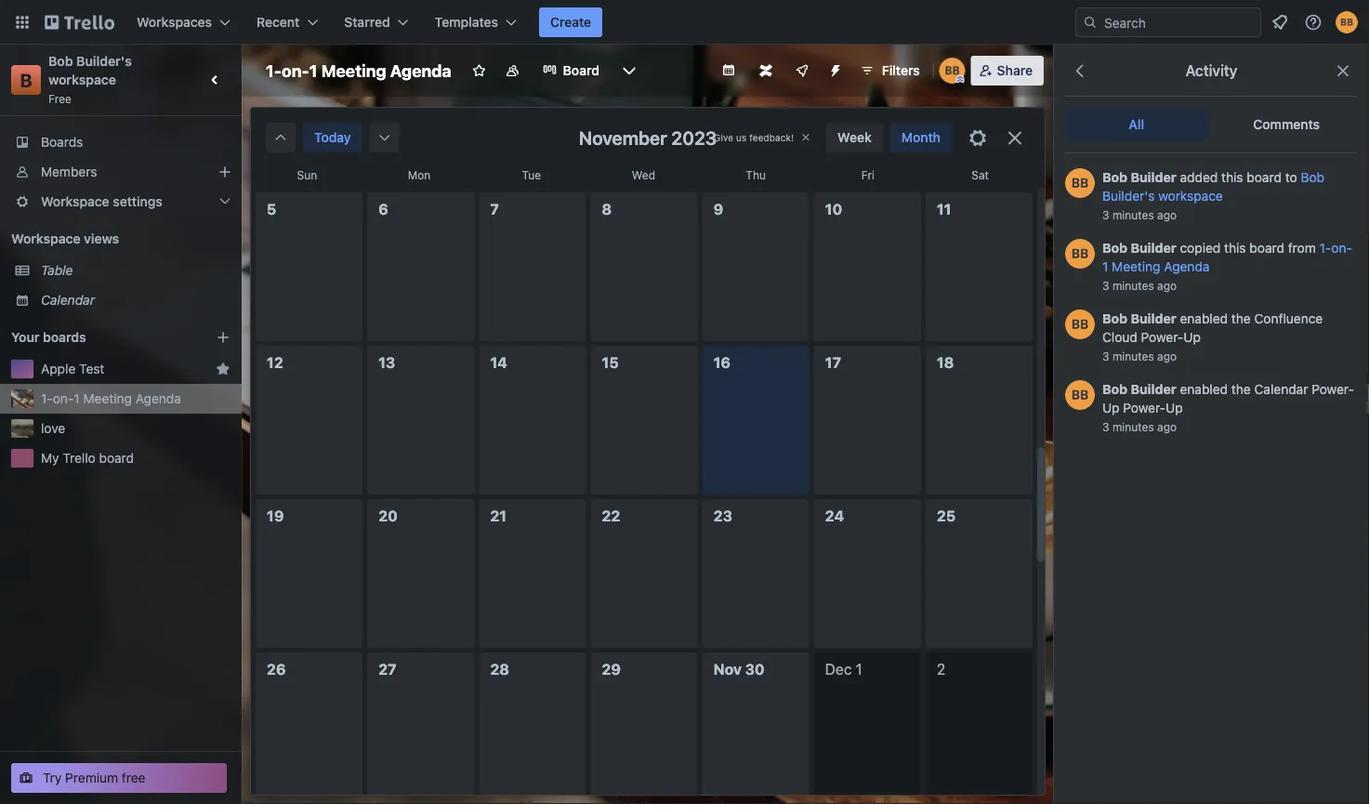 Task type: locate. For each thing, give the bounding box(es) containing it.
the down enabled the confluence cloud power-up
[[1232, 382, 1252, 397]]

2 horizontal spatial agenda
[[1165, 259, 1210, 274]]

2 horizontal spatial on-
[[1332, 240, 1353, 256]]

agenda down copied
[[1165, 259, 1210, 274]]

0 horizontal spatial bob builder's workspace link
[[48, 53, 135, 87]]

workspace inside popup button
[[41, 194, 109, 209]]

2 horizontal spatial up
[[1184, 330, 1202, 345]]

bob
[[48, 53, 73, 69], [1103, 170, 1128, 185], [1302, 170, 1325, 185], [1103, 240, 1128, 256], [1103, 311, 1128, 326], [1103, 382, 1128, 397]]

1 vertical spatial bob builder
[[1103, 382, 1177, 397]]

create button
[[539, 7, 603, 37]]

1 vertical spatial calendar
[[1255, 382, 1309, 397]]

the inside enabled the confluence cloud power-up
[[1232, 311, 1252, 326]]

0 vertical spatial meeting
[[321, 60, 387, 80]]

1- inside 1-on- 1 meeting agenda
[[1320, 240, 1332, 256]]

2 bob builder from the top
[[1103, 382, 1177, 397]]

2 vertical spatial bob builder (bobbuilder40) image
[[1066, 310, 1096, 339]]

starred button
[[333, 7, 420, 37]]

1 down apple test
[[74, 391, 80, 406]]

0 horizontal spatial on-
[[53, 391, 74, 406]]

1 the from the top
[[1232, 311, 1252, 326]]

bob builder up cloud at the top right of the page
[[1103, 311, 1177, 326]]

board left to
[[1248, 170, 1282, 185]]

enabled the confluence cloud power-up
[[1103, 311, 1324, 345]]

on- down recent 'popup button'
[[282, 60, 309, 80]]

agenda inside 1-on- 1 meeting agenda
[[1165, 259, 1210, 274]]

meeting up cloud at the top right of the page
[[1112, 259, 1161, 274]]

apple test link
[[41, 360, 208, 379]]

week button
[[827, 123, 883, 153]]

builder up cloud at the top right of the page
[[1131, 311, 1177, 326]]

1 vertical spatial power-
[[1312, 382, 1355, 397]]

2 vertical spatial 1-
[[41, 391, 53, 406]]

bob builder's workspace free
[[48, 53, 135, 105]]

1 vertical spatial builder's
[[1103, 188, 1156, 204]]

board for to
[[1248, 170, 1282, 185]]

agenda up love link
[[136, 391, 181, 406]]

workspace down the members
[[41, 194, 109, 209]]

enabled inside enabled the confluence cloud power-up
[[1181, 311, 1229, 326]]

2 vertical spatial meeting
[[83, 391, 132, 406]]

3 ago from the top
[[1158, 350, 1178, 363]]

7
[[490, 200, 499, 218]]

love
[[41, 421, 65, 436]]

1 horizontal spatial bob builder's workspace link
[[1103, 170, 1325, 204]]

enabled for power-
[[1181, 382, 1229, 397]]

1 vertical spatial on-
[[1332, 240, 1353, 256]]

bob builder (bobbuilder40) image left cloud at the top right of the page
[[1066, 310, 1096, 339]]

0 horizontal spatial 1-on-1 meeting agenda
[[41, 391, 181, 406]]

give us feedback! link
[[714, 132, 794, 143]]

filters button
[[854, 56, 926, 86]]

the inside enabled the calendar power- up power-up
[[1232, 382, 1252, 397]]

1 inside 1-on- 1 meeting agenda
[[1103, 259, 1109, 274]]

1 vertical spatial this
[[1225, 240, 1247, 256]]

0 horizontal spatial builder's
[[76, 53, 132, 69]]

workspace
[[48, 72, 116, 87], [1159, 188, 1224, 204]]

minutes for copied this board from
[[1113, 279, 1155, 292]]

2 vertical spatial agenda
[[136, 391, 181, 406]]

board down love link
[[99, 451, 134, 466]]

enabled down enabled the confluence cloud power-up
[[1181, 382, 1229, 397]]

14
[[490, 354, 508, 372]]

my trello board link
[[41, 449, 231, 468]]

2 enabled from the top
[[1181, 382, 1229, 397]]

bob builder's workspace link up free
[[48, 53, 135, 87]]

1 inside text field
[[309, 60, 318, 80]]

1- for 1-on- 1 meeting agenda link
[[1320, 240, 1332, 256]]

12
[[267, 354, 284, 372]]

builder left 'added'
[[1131, 170, 1177, 185]]

0 vertical spatial on-
[[282, 60, 309, 80]]

board
[[563, 63, 600, 78]]

this for added
[[1222, 170, 1244, 185]]

on- right from
[[1332, 240, 1353, 256]]

bob down all link
[[1103, 170, 1128, 185]]

0 vertical spatial the
[[1232, 311, 1252, 326]]

power- down cloud at the top right of the page
[[1124, 400, 1166, 416]]

1 horizontal spatial on-
[[282, 60, 309, 80]]

2 horizontal spatial meeting
[[1112, 259, 1161, 274]]

2 vertical spatial bob builder (bobbuilder40) image
[[1066, 380, 1096, 410]]

from
[[1289, 240, 1317, 256]]

nov
[[714, 661, 742, 678]]

recent button
[[246, 7, 330, 37]]

bob builder (bobbuilder40) image right open information menu icon
[[1336, 11, 1359, 33]]

minutes
[[1113, 208, 1155, 221], [1113, 279, 1155, 292], [1113, 350, 1155, 363], [1113, 420, 1155, 433]]

activity
[[1186, 62, 1238, 80]]

1-on-1 meeting agenda down apple test link
[[41, 391, 181, 406]]

4 3 minutes ago from the top
[[1103, 420, 1178, 433]]

1-on-1 meeting agenda
[[266, 60, 452, 80], [41, 391, 181, 406]]

1- down the recent
[[266, 60, 282, 80]]

members link
[[0, 157, 242, 187]]

on-
[[282, 60, 309, 80], [1332, 240, 1353, 256], [53, 391, 74, 406]]

0 vertical spatial bob builder
[[1103, 311, 1177, 326]]

meeting
[[321, 60, 387, 80], [1112, 259, 1161, 274], [83, 391, 132, 406]]

1 horizontal spatial meeting
[[321, 60, 387, 80]]

1 vertical spatial 1-
[[1320, 240, 1332, 256]]

bob builder for up
[[1103, 382, 1177, 397]]

your
[[11, 330, 40, 345]]

added
[[1181, 170, 1219, 185]]

0 vertical spatial board
[[1248, 170, 1282, 185]]

1-on-1 meeting agenda down the starred
[[266, 60, 452, 80]]

1 bob builder from the top
[[1103, 311, 1177, 326]]

3 minutes from the top
[[1113, 350, 1155, 363]]

agenda inside text field
[[390, 60, 452, 80]]

board inside my trello board link
[[99, 451, 134, 466]]

workspace
[[41, 194, 109, 209], [11, 231, 80, 246]]

0 vertical spatial 1-
[[266, 60, 282, 80]]

2 the from the top
[[1232, 382, 1252, 397]]

bob up free
[[48, 53, 73, 69]]

1 vertical spatial workspace
[[1159, 188, 1224, 204]]

0 vertical spatial agenda
[[390, 60, 452, 80]]

3 3 minutes ago from the top
[[1103, 350, 1178, 363]]

workspace up free
[[48, 72, 116, 87]]

1 horizontal spatial 1-on-1 meeting agenda
[[266, 60, 452, 80]]

boards link
[[0, 127, 242, 157]]

1- for 1-on-1 meeting agenda link
[[41, 391, 53, 406]]

workspace for workspace settings
[[41, 194, 109, 209]]

mon
[[408, 168, 431, 181]]

0 vertical spatial builder's
[[76, 53, 132, 69]]

21
[[490, 507, 507, 525]]

2 vertical spatial board
[[99, 451, 134, 466]]

up
[[1184, 330, 1202, 345], [1103, 400, 1120, 416], [1166, 400, 1184, 416]]

try premium free
[[43, 771, 146, 786]]

agenda left star or unstar board icon
[[390, 60, 452, 80]]

builder's down all link
[[1103, 188, 1156, 204]]

us
[[737, 132, 747, 143]]

1- up love
[[41, 391, 53, 406]]

1 vertical spatial the
[[1232, 382, 1252, 397]]

1 vertical spatial bob builder (bobbuilder40) image
[[940, 58, 966, 84]]

my
[[41, 451, 59, 466]]

enabled
[[1181, 311, 1229, 326], [1181, 382, 1229, 397]]

workspace settings
[[41, 194, 163, 209]]

november 2023
[[579, 126, 717, 148]]

workspace inside bob builder's workspace free
[[48, 72, 116, 87]]

builder's down back to home image
[[76, 53, 132, 69]]

board
[[1248, 170, 1282, 185], [1250, 240, 1285, 256], [99, 451, 134, 466]]

bob inside bob builder's workspace free
[[48, 53, 73, 69]]

0 vertical spatial enabled
[[1181, 311, 1229, 326]]

builder
[[1131, 170, 1177, 185], [1131, 240, 1177, 256], [1131, 311, 1177, 326], [1131, 382, 1177, 397]]

calendar down table
[[41, 292, 95, 308]]

bob builder (bobbuilder40) image
[[1336, 11, 1359, 33], [940, 58, 966, 84], [1066, 310, 1096, 339]]

20
[[379, 507, 398, 525]]

1 vertical spatial 1-on-1 meeting agenda
[[41, 391, 181, 406]]

3 3 from the top
[[1103, 350, 1110, 363]]

0 horizontal spatial calendar
[[41, 292, 95, 308]]

2 ago from the top
[[1158, 279, 1178, 292]]

0 vertical spatial power-
[[1142, 330, 1184, 345]]

1 ago from the top
[[1158, 208, 1178, 221]]

1 horizontal spatial workspace
[[1159, 188, 1224, 204]]

agenda
[[390, 60, 452, 80], [1165, 259, 1210, 274], [136, 391, 181, 406]]

on- down the apple
[[53, 391, 74, 406]]

filters
[[882, 63, 920, 78]]

ago
[[1158, 208, 1178, 221], [1158, 279, 1178, 292], [1158, 350, 1178, 363], [1158, 420, 1178, 433]]

automation image
[[821, 56, 847, 82]]

ago down enabled the calendar power- up power-up
[[1158, 420, 1178, 433]]

1- right from
[[1320, 240, 1332, 256]]

my trello board
[[41, 451, 134, 466]]

builder's for bob builder's workspace
[[1103, 188, 1156, 204]]

workspace for bob builder's workspace free
[[48, 72, 116, 87]]

builder's inside bob builder's workspace free
[[76, 53, 132, 69]]

up down cloud at the top right of the page
[[1103, 400, 1120, 416]]

meeting inside 1-on- 1 meeting agenda
[[1112, 259, 1161, 274]]

2 horizontal spatial bob builder (bobbuilder40) image
[[1336, 11, 1359, 33]]

give us feedback!
[[714, 132, 794, 143]]

workspace up table
[[11, 231, 80, 246]]

ago for added this board to
[[1158, 208, 1178, 221]]

15
[[602, 354, 619, 372]]

1 vertical spatial agenda
[[1165, 259, 1210, 274]]

2 3 minutes ago from the top
[[1103, 279, 1178, 292]]

1-on-1 meeting agenda inside 1-on-1 meeting agenda link
[[41, 391, 181, 406]]

0 horizontal spatial 1-
[[41, 391, 53, 406]]

bob builder (bobbuilder40) image
[[1066, 168, 1096, 198], [1066, 239, 1096, 269], [1066, 380, 1096, 410]]

on- inside 1-on- 1 meeting agenda
[[1332, 240, 1353, 256]]

on- inside text field
[[282, 60, 309, 80]]

1 horizontal spatial 1-
[[266, 60, 282, 80]]

bob up cloud at the top right of the page
[[1103, 311, 1128, 326]]

sat
[[972, 168, 989, 181]]

workspace for workspace views
[[11, 231, 80, 246]]

1 horizontal spatial calendar
[[1255, 382, 1309, 397]]

table link
[[41, 261, 231, 280]]

1 horizontal spatial builder's
[[1103, 188, 1156, 204]]

feedback!
[[750, 132, 794, 143]]

3 for enabled the confluence cloud power-up
[[1103, 350, 1110, 363]]

1 vertical spatial enabled
[[1181, 382, 1229, 397]]

0 horizontal spatial meeting
[[83, 391, 132, 406]]

this right copied
[[1225, 240, 1247, 256]]

calendar
[[41, 292, 95, 308], [1255, 382, 1309, 397]]

0 vertical spatial this
[[1222, 170, 1244, 185]]

1-on-1 meeting agenda link
[[41, 390, 231, 408]]

1 horizontal spatial up
[[1166, 400, 1184, 416]]

this right 'added'
[[1222, 170, 1244, 185]]

meeting down test
[[83, 391, 132, 406]]

workspace settings button
[[0, 187, 242, 217]]

1 minutes from the top
[[1113, 208, 1155, 221]]

bob builder (bobbuilder40) image right filters
[[940, 58, 966, 84]]

free
[[48, 92, 72, 105]]

1 vertical spatial bob builder (bobbuilder40) image
[[1066, 239, 1096, 269]]

2 bob builder (bobbuilder40) image from the top
[[1066, 239, 1096, 269]]

up up enabled the calendar power- up power-up
[[1184, 330, 1202, 345]]

bob builder down cloud at the top right of the page
[[1103, 382, 1177, 397]]

ago down bob builder added this board to
[[1158, 208, 1178, 221]]

1 3 minutes ago from the top
[[1103, 208, 1178, 221]]

back to home image
[[45, 7, 114, 37]]

calendar power-up image
[[721, 62, 736, 77]]

calendar inside enabled the calendar power- up power-up
[[1255, 382, 1309, 397]]

0 vertical spatial workspace
[[48, 72, 116, 87]]

1 bob builder (bobbuilder40) image from the top
[[1066, 168, 1096, 198]]

apple test
[[41, 361, 104, 377]]

bob down cloud at the top right of the page
[[1103, 382, 1128, 397]]

primary element
[[0, 0, 1370, 45]]

0 vertical spatial workspace
[[41, 194, 109, 209]]

13
[[379, 354, 396, 372]]

0 horizontal spatial up
[[1103, 400, 1120, 416]]

1 vertical spatial board
[[1250, 240, 1285, 256]]

1 up cloud at the top right of the page
[[1103, 259, 1109, 274]]

1 enabled from the top
[[1181, 311, 1229, 326]]

meeting down the starred
[[321, 60, 387, 80]]

4 3 from the top
[[1103, 420, 1110, 433]]

24
[[826, 507, 845, 525]]

ago down enabled the confluence cloud power-up
[[1158, 350, 1178, 363]]

3
[[1103, 208, 1110, 221], [1103, 279, 1110, 292], [1103, 350, 1110, 363], [1103, 420, 1110, 433]]

4 ago from the top
[[1158, 420, 1178, 433]]

builder's for bob builder's workspace free
[[76, 53, 132, 69]]

1 horizontal spatial agenda
[[390, 60, 452, 80]]

power- right cloud at the top right of the page
[[1142, 330, 1184, 345]]

2 horizontal spatial 1-
[[1320, 240, 1332, 256]]

all
[[1129, 117, 1145, 132]]

the left confluence
[[1232, 311, 1252, 326]]

starred
[[344, 14, 390, 30]]

builder's inside bob builder's workspace
[[1103, 188, 1156, 204]]

0 horizontal spatial workspace
[[48, 72, 116, 87]]

recent
[[257, 14, 300, 30]]

11
[[937, 200, 952, 218]]

1 vertical spatial workspace
[[11, 231, 80, 246]]

enabled inside enabled the calendar power- up power-up
[[1181, 382, 1229, 397]]

builder left copied
[[1131, 240, 1177, 256]]

4 builder from the top
[[1131, 382, 1177, 397]]

board left from
[[1250, 240, 1285, 256]]

28
[[490, 661, 510, 678]]

bob builder's workspace link up bob builder copied this board from
[[1103, 170, 1325, 204]]

the for confluence
[[1232, 311, 1252, 326]]

enabled down 1-on- 1 meeting agenda
[[1181, 311, 1229, 326]]

1 down recent 'popup button'
[[309, 60, 318, 80]]

1 vertical spatial meeting
[[1112, 259, 1161, 274]]

bob builder added this board to
[[1103, 170, 1302, 185]]

starred icon image
[[216, 362, 231, 377]]

minutes for added this board to
[[1113, 208, 1155, 221]]

create
[[551, 14, 592, 30]]

try premium free button
[[11, 764, 227, 793]]

1 3 from the top
[[1103, 208, 1110, 221]]

ago down bob builder copied this board from
[[1158, 279, 1178, 292]]

workspace inside bob builder's workspace
[[1159, 188, 1224, 204]]

this
[[1222, 170, 1244, 185], [1225, 240, 1247, 256]]

tue
[[522, 168, 541, 181]]

workspace down 'added'
[[1159, 188, 1224, 204]]

builder down cloud at the top right of the page
[[1131, 382, 1177, 397]]

0 horizontal spatial agenda
[[136, 391, 181, 406]]

this for copied
[[1225, 240, 1247, 256]]

2 minutes from the top
[[1113, 279, 1155, 292]]

0 vertical spatial bob builder (bobbuilder40) image
[[1066, 168, 1096, 198]]

3 for enabled the calendar power- up power-up
[[1103, 420, 1110, 433]]

up down enabled the confluence cloud power-up
[[1166, 400, 1184, 416]]

bob right to
[[1302, 170, 1325, 185]]

2 builder from the top
[[1131, 240, 1177, 256]]

your boards with 4 items element
[[11, 326, 188, 349]]

1
[[309, 60, 318, 80], [1103, 259, 1109, 274], [74, 391, 80, 406], [856, 661, 863, 678]]

minutes for enabled the calendar power- up power-up
[[1113, 420, 1155, 433]]

2 vertical spatial on-
[[53, 391, 74, 406]]

test
[[79, 361, 104, 377]]

3 for added this board to
[[1103, 208, 1110, 221]]

0 vertical spatial 1-on-1 meeting agenda
[[266, 60, 452, 80]]

workspace visible image
[[506, 63, 521, 78]]

calendar down confluence
[[1255, 382, 1309, 397]]

4 minutes from the top
[[1113, 420, 1155, 433]]

power-
[[1142, 330, 1184, 345], [1312, 382, 1355, 397], [1124, 400, 1166, 416]]

2 3 from the top
[[1103, 279, 1110, 292]]

table
[[41, 263, 73, 278]]

power- down confluence
[[1312, 382, 1355, 397]]

workspace for bob builder's workspace
[[1159, 188, 1224, 204]]

add board image
[[216, 330, 231, 345]]



Task type: describe. For each thing, give the bounding box(es) containing it.
search image
[[1083, 15, 1098, 30]]

give
[[714, 132, 734, 143]]

18
[[937, 354, 955, 372]]

1 right dec
[[856, 661, 863, 678]]

0 horizontal spatial bob builder (bobbuilder40) image
[[940, 58, 966, 84]]

open information menu image
[[1305, 13, 1323, 32]]

1 vertical spatial bob builder's workspace link
[[1103, 170, 1325, 204]]

26
[[267, 661, 286, 678]]

share button
[[972, 56, 1044, 86]]

copied
[[1181, 240, 1221, 256]]

2
[[937, 661, 946, 678]]

customize views image
[[620, 61, 639, 80]]

your boards
[[11, 330, 86, 345]]

members
[[41, 164, 97, 179]]

workspace views
[[11, 231, 119, 246]]

nov 30
[[714, 661, 765, 678]]

2023
[[672, 126, 717, 148]]

sm image
[[272, 128, 290, 147]]

settings
[[113, 194, 163, 209]]

ago for enabled the confluence cloud power-up
[[1158, 350, 1178, 363]]

1-on-1 meeting agenda inside 1-on-1 meeting agenda text field
[[266, 60, 452, 80]]

8
[[602, 200, 612, 218]]

meeting for 1-on- 1 meeting agenda link
[[1112, 259, 1161, 274]]

power ups image
[[795, 63, 810, 78]]

1-on- 1 meeting agenda link
[[1103, 240, 1353, 274]]

the for calendar
[[1232, 382, 1252, 397]]

bob builder (bobbuilder40) image for bob builder copied this board from
[[1066, 239, 1096, 269]]

workspace navigation collapse icon image
[[203, 67, 229, 93]]

meeting inside text field
[[321, 60, 387, 80]]

enabled for up
[[1181, 311, 1229, 326]]

6
[[379, 200, 389, 218]]

templates
[[435, 14, 499, 30]]

calendar link
[[41, 291, 231, 310]]

Search field
[[1098, 8, 1261, 36]]

templates button
[[424, 7, 528, 37]]

boards
[[43, 330, 86, 345]]

bob builder copied this board from
[[1103, 240, 1320, 256]]

bob left copied
[[1103, 240, 1128, 256]]

this member is an admin of this board. image
[[957, 75, 965, 84]]

19
[[267, 507, 284, 525]]

agenda for 1-on-1 meeting agenda link
[[136, 391, 181, 406]]

17
[[826, 354, 842, 372]]

25
[[937, 507, 956, 525]]

0 vertical spatial bob builder (bobbuilder40) image
[[1336, 11, 1359, 33]]

sun
[[297, 168, 317, 181]]

try
[[43, 771, 62, 786]]

all link
[[1066, 108, 1209, 141]]

star or unstar board image
[[472, 63, 487, 78]]

november
[[579, 126, 668, 148]]

free
[[122, 771, 146, 786]]

3 minutes ago for added this board to
[[1103, 208, 1178, 221]]

10
[[826, 200, 843, 218]]

0 vertical spatial calendar
[[41, 292, 95, 308]]

cloud
[[1103, 330, 1138, 345]]

3 minutes ago for copied this board from
[[1103, 279, 1178, 292]]

fri
[[862, 168, 875, 181]]

1 builder from the top
[[1131, 170, 1177, 185]]

comments
[[1254, 117, 1321, 132]]

3 minutes ago for enabled the calendar power- up power-up
[[1103, 420, 1178, 433]]

meeting for 1-on-1 meeting agenda link
[[83, 391, 132, 406]]

power- inside enabled the confluence cloud power-up
[[1142, 330, 1184, 345]]

board for from
[[1250, 240, 1285, 256]]

23
[[714, 507, 733, 525]]

1-on- 1 meeting agenda
[[1103, 240, 1353, 274]]

board link
[[532, 56, 611, 86]]

ago for copied this board from
[[1158, 279, 1178, 292]]

bob builder for power-
[[1103, 311, 1177, 326]]

apple
[[41, 361, 76, 377]]

b
[[20, 69, 32, 91]]

workspaces button
[[126, 7, 242, 37]]

bob inside bob builder's workspace
[[1302, 170, 1325, 185]]

5
[[267, 200, 277, 218]]

0 notifications image
[[1269, 11, 1292, 33]]

b link
[[11, 65, 41, 95]]

sm image
[[375, 128, 394, 147]]

Board name text field
[[257, 56, 461, 86]]

on- for 1-on- 1 meeting agenda link
[[1332, 240, 1353, 256]]

confluence icon image
[[760, 64, 773, 77]]

bob builder's workspace
[[1103, 170, 1325, 204]]

ago for enabled the calendar power- up power-up
[[1158, 420, 1178, 433]]

share
[[998, 63, 1033, 78]]

16
[[714, 354, 731, 372]]

on- for 1-on-1 meeting agenda link
[[53, 391, 74, 406]]

2 vertical spatial power-
[[1124, 400, 1166, 416]]

3 builder from the top
[[1131, 311, 1177, 326]]

wed
[[632, 168, 656, 181]]

love link
[[41, 419, 231, 438]]

1- inside text field
[[266, 60, 282, 80]]

trello
[[63, 451, 96, 466]]

views
[[84, 231, 119, 246]]

22
[[602, 507, 621, 525]]

minutes for enabled the confluence cloud power-up
[[1113, 350, 1155, 363]]

0 vertical spatial bob builder's workspace link
[[48, 53, 135, 87]]

bob builder (bobbuilder40) image for bob builder added this board to
[[1066, 168, 1096, 198]]

dec 1
[[826, 661, 863, 678]]

week
[[838, 130, 872, 145]]

3 bob builder (bobbuilder40) image from the top
[[1066, 380, 1096, 410]]

29
[[602, 661, 621, 678]]

agenda for 1-on- 1 meeting agenda link
[[1165, 259, 1210, 274]]

1 horizontal spatial bob builder (bobbuilder40) image
[[1066, 310, 1096, 339]]

9
[[714, 200, 724, 218]]

3 minutes ago for enabled the confluence cloud power-up
[[1103, 350, 1178, 363]]

up inside enabled the confluence cloud power-up
[[1184, 330, 1202, 345]]

30
[[746, 661, 765, 678]]

to
[[1286, 170, 1298, 185]]

workspaces
[[137, 14, 212, 30]]

enabled the calendar power- up power-up
[[1103, 382, 1355, 416]]

dec
[[826, 661, 852, 678]]

confluence
[[1255, 311, 1324, 326]]

3 for copied this board from
[[1103, 279, 1110, 292]]



Task type: vqa. For each thing, say whether or not it's contained in the screenshot.


